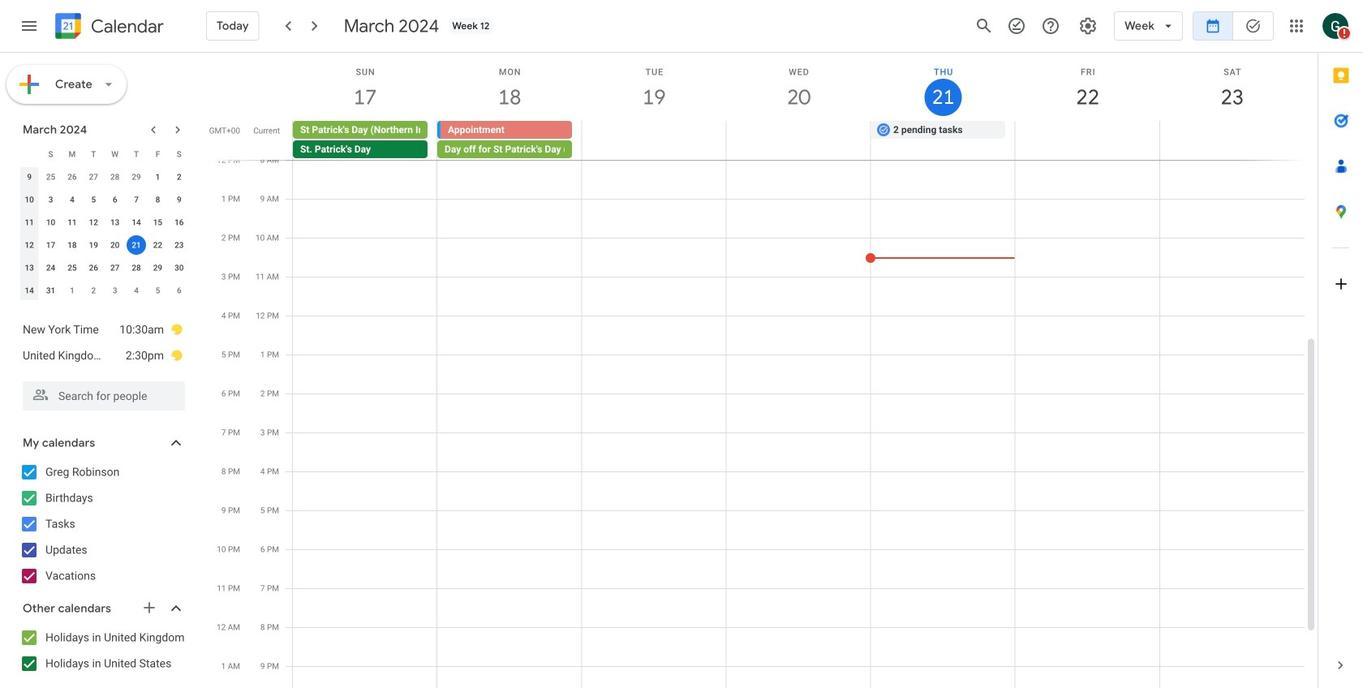 Task type: locate. For each thing, give the bounding box(es) containing it.
row
[[286, 121, 1318, 160], [19, 143, 190, 166], [19, 166, 190, 188], [19, 188, 190, 211], [19, 211, 190, 234], [19, 234, 190, 256], [19, 256, 190, 279], [19, 279, 190, 302]]

other calendars list
[[3, 625, 201, 677]]

row group
[[19, 166, 190, 302]]

18 element
[[62, 235, 82, 255]]

heading
[[88, 17, 164, 36]]

february 25 element
[[41, 167, 61, 187]]

19 element
[[84, 235, 103, 255]]

7 element
[[127, 190, 146, 209]]

12 element
[[84, 213, 103, 232]]

february 27 element
[[84, 167, 103, 187]]

column header
[[19, 143, 40, 166]]

april 5 element
[[148, 281, 168, 300]]

grid
[[208, 53, 1318, 688]]

14 element
[[127, 213, 146, 232]]

list item up search for people text field on the bottom
[[23, 342, 183, 368]]

row group inside march 2024 grid
[[19, 166, 190, 302]]

cell
[[293, 121, 437, 160], [437, 121, 582, 160], [582, 121, 726, 160], [726, 121, 871, 160], [1015, 121, 1160, 160], [1160, 121, 1304, 160], [126, 234, 147, 256]]

list item
[[23, 317, 183, 342], [23, 342, 183, 368]]

2 element
[[169, 167, 189, 187]]

None search field
[[0, 375, 201, 411]]

list item down april 2 "element"
[[23, 317, 183, 342]]

22 element
[[148, 235, 168, 255]]

15 element
[[148, 213, 168, 232]]

april 3 element
[[105, 281, 125, 300]]

april 4 element
[[127, 281, 146, 300]]

tab list
[[1319, 53, 1363, 643]]

31 element
[[41, 281, 61, 300]]

february 29 element
[[127, 167, 146, 187]]

february 26 element
[[62, 167, 82, 187]]

4 element
[[62, 190, 82, 209]]

list
[[6, 310, 198, 375]]

28 element
[[127, 258, 146, 278]]

settings menu image
[[1079, 16, 1098, 36]]

cell inside row group
[[126, 234, 147, 256]]

march 2024 grid
[[15, 143, 190, 302]]

13 element
[[105, 213, 125, 232]]



Task type: describe. For each thing, give the bounding box(es) containing it.
26 element
[[84, 258, 103, 278]]

main drawer image
[[19, 16, 39, 36]]

10 element
[[41, 213, 61, 232]]

heading inside calendar element
[[88, 17, 164, 36]]

30 element
[[169, 258, 189, 278]]

add other calendars image
[[141, 600, 157, 616]]

21, today element
[[127, 235, 146, 255]]

february 28 element
[[105, 167, 125, 187]]

27 element
[[105, 258, 125, 278]]

23 element
[[169, 235, 189, 255]]

5 element
[[84, 190, 103, 209]]

calendar element
[[52, 10, 164, 45]]

17 element
[[41, 235, 61, 255]]

Search for people text field
[[32, 381, 175, 411]]

my calendars list
[[3, 459, 201, 589]]

april 2 element
[[84, 281, 103, 300]]

3 element
[[41, 190, 61, 209]]

1 element
[[148, 167, 168, 187]]

24 element
[[41, 258, 61, 278]]

11 element
[[62, 213, 82, 232]]

2 list item from the top
[[23, 342, 183, 368]]

1 list item from the top
[[23, 317, 183, 342]]

25 element
[[62, 258, 82, 278]]

9 element
[[169, 190, 189, 209]]

16 element
[[169, 213, 189, 232]]

april 1 element
[[62, 281, 82, 300]]

29 element
[[148, 258, 168, 278]]

april 6 element
[[169, 281, 189, 300]]

8 element
[[148, 190, 168, 209]]

6 element
[[105, 190, 125, 209]]

column header inside march 2024 grid
[[19, 143, 40, 166]]

20 element
[[105, 235, 125, 255]]



Task type: vqa. For each thing, say whether or not it's contained in the screenshot.
"april 2" element
yes



